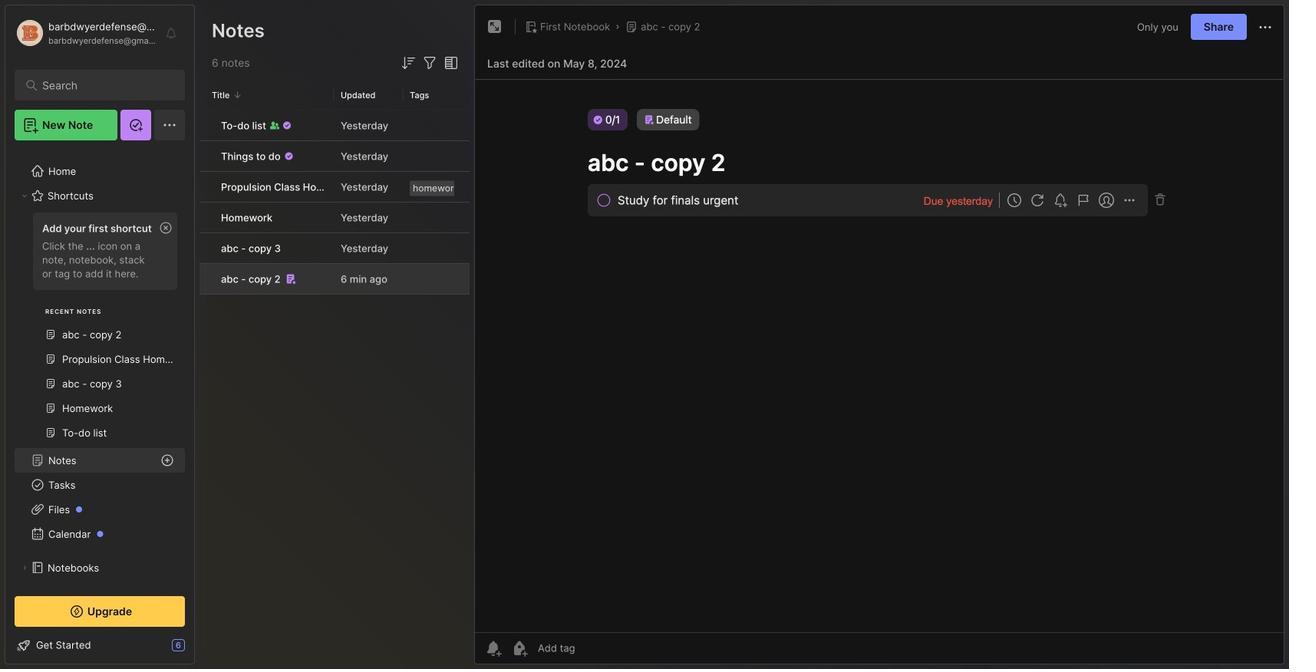 Task type: vqa. For each thing, say whether or not it's contained in the screenshot.
tree
yes



Task type: locate. For each thing, give the bounding box(es) containing it.
More actions field
[[1256, 17, 1275, 37]]

tree
[[5, 150, 194, 663]]

expand notebooks image
[[20, 563, 29, 573]]

add tag image
[[510, 639, 529, 658]]

click to collapse image
[[194, 641, 205, 659]]

Add tag field
[[536, 642, 652, 655]]

group
[[15, 208, 185, 454]]

Note Editor text field
[[475, 79, 1284, 632]]

2 cell from the top
[[200, 141, 212, 171]]

row group
[[200, 111, 473, 295]]

group inside main element
[[15, 208, 185, 454]]

tree inside main element
[[5, 150, 194, 663]]

None search field
[[42, 76, 165, 94]]

6 cell from the top
[[200, 264, 212, 294]]

Search text field
[[42, 78, 165, 93]]

3 cell from the top
[[200, 172, 212, 202]]

note window element
[[474, 5, 1285, 668]]

none search field inside main element
[[42, 76, 165, 94]]

cell
[[200, 111, 212, 140], [200, 141, 212, 171], [200, 172, 212, 202], [200, 203, 212, 233], [200, 233, 212, 263], [200, 264, 212, 294]]



Task type: describe. For each thing, give the bounding box(es) containing it.
expand note image
[[486, 18, 504, 36]]

View options field
[[439, 54, 461, 72]]

4 cell from the top
[[200, 203, 212, 233]]

main element
[[0, 0, 200, 669]]

1 cell from the top
[[200, 111, 212, 140]]

more actions image
[[1256, 18, 1275, 37]]

Add filters field
[[421, 54, 439, 72]]

5 cell from the top
[[200, 233, 212, 263]]

Account field
[[15, 18, 157, 48]]

Sort options field
[[399, 54, 418, 72]]

add filters image
[[421, 54, 439, 72]]

add a reminder image
[[484, 639, 503, 658]]

Help and Learning task checklist field
[[5, 633, 194, 658]]



